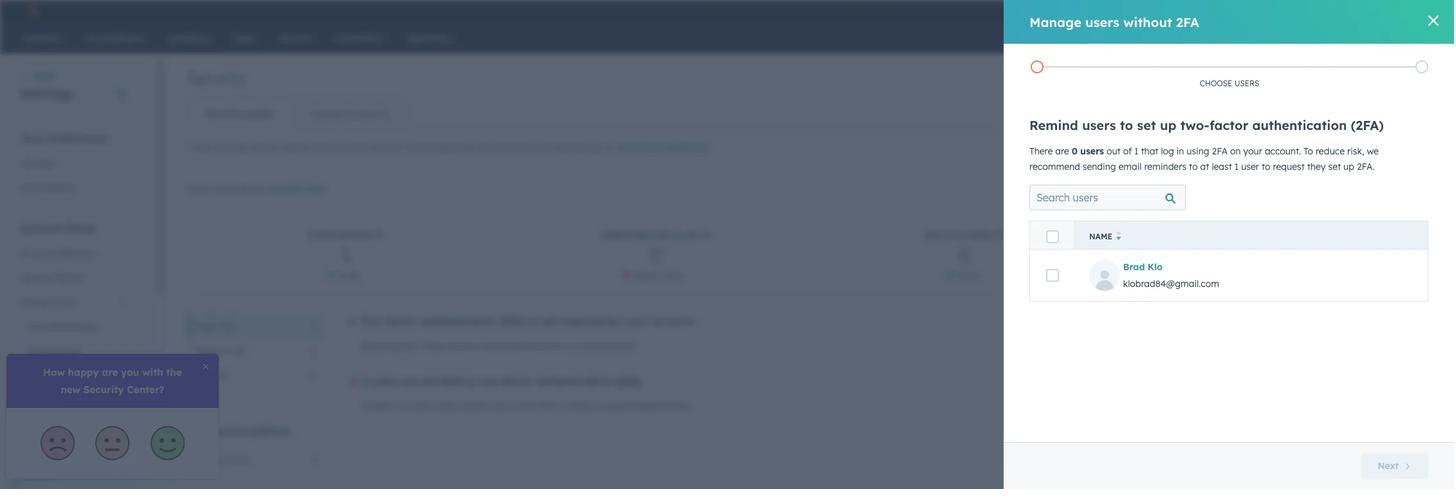 Task type: describe. For each thing, give the bounding box(es) containing it.
to left 'at'
[[1190, 161, 1199, 173]]

integrations button
[[13, 290, 135, 315]]

privacy & consent link
[[13, 440, 135, 464]]

risk for medium risk
[[232, 345, 247, 357]]

2 vertical spatial &
[[54, 446, 61, 458]]

your left should
[[414, 400, 433, 412]]

your preferences element
[[13, 131, 135, 200]]

service
[[54, 370, 86, 382]]

two- for up
[[1181, 117, 1210, 133]]

0 horizontal spatial .
[[326, 183, 328, 195]]

notifications image
[[1361, 6, 1372, 17]]

without
[[1124, 14, 1173, 30]]

0 vertical spatial security
[[187, 68, 247, 88]]

settings & activity
[[312, 108, 389, 120]]

security inside account setup element
[[21, 471, 55, 482]]

access.
[[660, 400, 691, 412]]

reduce inside the to reduce risk, we recommend sending email reminders to at least 1 user to request they set up 2fa.
[[1317, 145, 1346, 157]]

your
[[21, 132, 44, 145]]

medium risk
[[195, 345, 247, 357]]

marketplace
[[21, 397, 73, 409]]

notifications button
[[1356, 0, 1378, 21]]

more actions
[[195, 455, 250, 466]]

users
[[1235, 79, 1260, 88]]

users for users & teams
[[21, 272, 44, 284]]

0 horizontal spatial set
[[1138, 117, 1157, 133]]

Search users search field
[[1030, 185, 1186, 211]]

users for users enrolled in 2fa
[[600, 230, 626, 240]]

super
[[309, 230, 335, 240]]

settings image
[[1339, 5, 1351, 17]]

close image
[[1429, 15, 1439, 26]]

help image
[[1318, 6, 1329, 17]]

these
[[187, 142, 212, 153]]

actions
[[219, 455, 250, 466]]

klobrad84@gmail.com
[[1124, 278, 1220, 290]]

apps for connected apps
[[77, 321, 98, 333]]

your preferences
[[21, 132, 108, 145]]

1 inside the to reduce risk, we recommend sending email reminders to at least 1 user to request they set up 2fa.
[[1235, 161, 1239, 173]]

be
[[266, 142, 277, 153]]

applied
[[279, 142, 311, 153]]

risks
[[305, 183, 326, 195]]

inactive users
[[925, 230, 993, 240]]

in right log
[[1177, 145, 1185, 157]]

factor for enrolled
[[503, 375, 534, 388]]

there
[[1030, 145, 1053, 157]]

up inside the to reduce risk, we recommend sending email reminders to at least 1 user to request they set up 2fa.
[[1344, 161, 1355, 173]]

1 down super admins
[[342, 243, 351, 266]]

log
[[1162, 145, 1175, 157]]

0 horizontal spatial are
[[401, 375, 418, 388]]

helps
[[423, 340, 445, 352]]

remind users to set up two-factor authentication (2fa)
[[1030, 117, 1385, 133]]

account for account defaults
[[21, 248, 55, 259]]

calling icon image
[[1264, 5, 1275, 17]]

1 right at
[[396, 400, 400, 412]]

apps for private apps
[[61, 346, 82, 357]]

0 vertical spatial enrolled
[[628, 230, 671, 240]]

your up user at the right
[[1244, 145, 1263, 157]]

descending sort. press to sort ascending. element
[[1117, 231, 1122, 242]]

authentication for in
[[537, 375, 612, 388]]

two-
[[361, 315, 386, 328]]

users & teams link
[[13, 266, 135, 290]]

account. for these settings will be applied to the entire account. to manage your personal security settings, go to security preferences .
[[368, 142, 404, 153]]

upgrade
[[1209, 6, 1246, 17]]

good for 1
[[340, 271, 360, 280]]

1 vertical spatial authentication
[[421, 315, 496, 328]]

activity
[[358, 108, 389, 120]]

account for account setup
[[21, 222, 62, 235]]

& for security
[[349, 108, 355, 120]]

least inside the to reduce risk, we recommend sending email reminders to at least 1 user to request they set up 2fa.
[[1213, 161, 1233, 173]]

users up sending
[[1081, 145, 1105, 157]]

users for remind users to set up two-factor authentication (2fa)
[[1083, 117, 1117, 133]]

requiring
[[361, 340, 402, 352]]

0 users are enrolled in two-factor authentication (2fa)
[[361, 375, 642, 388]]

entire
[[341, 142, 365, 153]]

back link
[[21, 70, 57, 85]]

security preferences link
[[616, 142, 708, 153]]

learn
[[187, 183, 211, 195]]

authentication for up
[[1253, 117, 1348, 133]]

account setup
[[21, 222, 95, 235]]

recommend
[[1030, 161, 1081, 173]]

email
[[28, 370, 52, 382]]

marketplace downloads
[[21, 397, 123, 409]]

high risk
[[195, 321, 232, 332]]

1 horizontal spatial security
[[517, 142, 551, 153]]

user
[[1242, 161, 1260, 173]]

0 horizontal spatial least
[[373, 400, 393, 412]]

sign
[[490, 400, 508, 412]]

manage users without 2fa
[[1030, 14, 1200, 30]]

users enrolled in 2fa
[[600, 230, 700, 240]]

should
[[460, 400, 488, 412]]

descending sort. press to sort ascending. image
[[1117, 231, 1122, 240]]

security link
[[13, 464, 135, 489]]

abc button
[[1380, 0, 1438, 21]]

(2fa) for 0 users are enrolled in two-factor authentication (2fa)
[[616, 375, 642, 388]]

personal
[[478, 142, 515, 153]]

low
[[195, 370, 212, 381]]

is
[[529, 315, 537, 328]]

to inside the to reduce risk, we recommend sending email reminders to at least 1 user to request they set up 2fa.
[[1305, 145, 1314, 157]]

account setup element
[[13, 221, 135, 489]]

at
[[361, 400, 371, 412]]

to up out
[[1121, 117, 1134, 133]]

2fa.
[[1358, 161, 1376, 173]]

two- for in
[[479, 375, 503, 388]]

sending
[[1083, 161, 1117, 173]]

brad klo klobrad84@gmail.com
[[1124, 261, 1220, 290]]

users left should
[[435, 400, 457, 412]]

1 vertical spatial unauthorized
[[602, 400, 658, 412]]

users for manage users without 2fa
[[1086, 14, 1120, 30]]

1 left that
[[1135, 145, 1139, 157]]

marketplace downloads link
[[13, 391, 135, 415]]

more
[[214, 183, 236, 195]]

needs
[[635, 271, 658, 280]]

that
[[1142, 145, 1159, 157]]

users for 0 users are enrolled in two-factor authentication (2fa)
[[371, 375, 398, 388]]

0 vertical spatial up
[[1161, 117, 1177, 133]]

two-factor authentication (2fa) is not required for your account
[[361, 315, 693, 328]]

next
[[1378, 460, 1400, 472]]

email
[[1119, 161, 1142, 173]]

required
[[560, 315, 604, 328]]

security center link
[[188, 98, 293, 129]]

your right the manage
[[457, 142, 476, 153]]

about
[[238, 183, 264, 195]]

privacy
[[21, 446, 52, 458]]

1 vertical spatial (2fa)
[[499, 315, 526, 328]]

calling icon button
[[1258, 2, 1280, 19]]

name button
[[1074, 221, 1429, 249]]

0 vertical spatial .
[[708, 142, 710, 153]]

upgrade image
[[1195, 6, 1207, 17]]

security center
[[206, 108, 275, 120]]

with
[[520, 400, 538, 412]]

connected
[[28, 321, 74, 333]]

access
[[537, 340, 566, 352]]

remind
[[1030, 117, 1079, 133]]

factor for set
[[1210, 117, 1249, 133]]

to reduce risk, we recommend sending email reminders to at least 1 user to request they set up 2fa.
[[1030, 145, 1380, 173]]

settings for settings & activity
[[312, 108, 346, 120]]

admins
[[338, 230, 371, 240]]



Task type: locate. For each thing, give the bounding box(es) containing it.
to right access
[[568, 340, 577, 352]]

factor up at least 1 of your users should sign in with 2fa to reduce unauthorized access. on the bottom of the page
[[503, 375, 534, 388]]

private apps link
[[13, 339, 135, 364]]

& left teams at the bottom left
[[47, 272, 53, 284]]

settings
[[21, 86, 73, 102], [312, 108, 346, 120]]

navigation
[[187, 98, 408, 130]]

1 vertical spatial &
[[47, 272, 53, 284]]

good down admins at the top of the page
[[340, 271, 360, 280]]

account up account defaults
[[21, 222, 62, 235]]

Search HubSpot search field
[[1274, 27, 1432, 49]]

1 vertical spatial account
[[21, 248, 55, 259]]

risk for low risk
[[215, 370, 230, 381]]

least right 'at'
[[1213, 161, 1233, 173]]

for
[[607, 315, 622, 328]]

2 vertical spatial factor
[[503, 375, 534, 388]]

0
[[1072, 145, 1078, 157], [651, 243, 662, 266], [960, 243, 971, 266], [1270, 243, 1281, 266], [311, 345, 316, 357], [361, 375, 368, 388]]

good button for 1
[[340, 271, 360, 280]]

choose users
[[1201, 79, 1260, 88]]

0 vertical spatial unauthorized
[[479, 340, 534, 352]]

next button
[[1362, 453, 1429, 479]]

0 horizontal spatial users
[[21, 272, 44, 284]]

0 vertical spatial reduce
[[1317, 145, 1346, 157]]

2 vertical spatial risk
[[215, 370, 230, 381]]

set inside the to reduce risk, we recommend sending email reminders to at least 1 user to request they set up 2fa.
[[1329, 161, 1342, 173]]

reminders
[[1145, 161, 1187, 173]]

to right user at the right
[[1262, 161, 1271, 173]]

users
[[1086, 14, 1120, 30], [1083, 117, 1117, 133], [1081, 145, 1105, 157], [371, 375, 398, 388], [435, 400, 457, 412]]

klo
[[1148, 261, 1163, 273]]

&
[[349, 108, 355, 120], [47, 272, 53, 284], [54, 446, 61, 458]]

settings down "back"
[[21, 86, 73, 102]]

menu containing abc
[[1186, 0, 1439, 21]]

1 horizontal spatial .
[[708, 142, 710, 153]]

integrations
[[21, 297, 73, 308]]

users left the without at the right top of page
[[1086, 14, 1120, 30]]

menu
[[1186, 0, 1439, 21]]

provider
[[88, 370, 124, 382]]

(2fa) left the is
[[499, 315, 526, 328]]

are up recommend
[[1056, 145, 1070, 157]]

1 horizontal spatial settings
[[312, 108, 346, 120]]

0 horizontal spatial authentication
[[421, 315, 496, 328]]

risk
[[218, 321, 232, 332], [232, 345, 247, 357], [215, 370, 230, 381]]

two- up sign
[[479, 375, 503, 388]]

your down required
[[580, 340, 599, 352]]

search button
[[1421, 27, 1443, 49]]

apps up private apps link at the bottom of page
[[77, 321, 98, 333]]

manage
[[1030, 14, 1082, 30]]

0 vertical spatial of
[[1124, 145, 1133, 157]]

0 horizontal spatial account.
[[368, 142, 404, 153]]

authentication up the request
[[1253, 117, 1348, 133]]

authentication
[[1253, 117, 1348, 133], [421, 315, 496, 328], [537, 375, 612, 388]]

0 vertical spatial are
[[1056, 145, 1070, 157]]

account. down for
[[601, 340, 637, 352]]

0 vertical spatial two-
[[1181, 117, 1210, 133]]

enrolled down helps
[[422, 375, 463, 388]]

there are 0 users out of 1 that log in using 2fa on your account.
[[1030, 145, 1302, 157]]

security up settings
[[206, 108, 243, 120]]

2
[[311, 321, 316, 332], [311, 455, 316, 466]]

risk right low
[[215, 370, 230, 381]]

settings
[[214, 142, 248, 153]]

apps up service
[[61, 346, 82, 357]]

teams
[[56, 272, 83, 284]]

1 horizontal spatial least
[[1213, 161, 1233, 173]]

2 horizontal spatial account.
[[1266, 145, 1302, 157]]

0 horizontal spatial reduce
[[447, 340, 476, 352]]

0 vertical spatial &
[[349, 108, 355, 120]]

back
[[34, 70, 57, 82]]

1 horizontal spatial to
[[1305, 145, 1314, 157]]

center
[[245, 108, 275, 120]]

account. up the request
[[1266, 145, 1302, 157]]

your right for
[[625, 315, 649, 328]]

0 horizontal spatial good button
[[340, 271, 360, 280]]

enrolled
[[628, 230, 671, 240], [422, 375, 463, 388]]

1 horizontal spatial of
[[1124, 145, 1133, 157]]

account up users & teams
[[21, 248, 55, 259]]

2 good button from the left
[[959, 271, 979, 280]]

2 horizontal spatial authentication
[[1253, 117, 1348, 133]]

hubspot link
[[15, 3, 48, 18]]

2 horizontal spatial security
[[616, 142, 652, 153]]

privacy & consent
[[21, 446, 98, 458]]

2 vertical spatial security
[[21, 471, 55, 482]]

at
[[1201, 161, 1210, 173]]

& inside navigation
[[349, 108, 355, 120]]

requiring 2fa helps reduce unauthorized access to your account.
[[361, 340, 637, 352]]

private apps
[[28, 346, 82, 357]]

1 left user at the right
[[1235, 161, 1239, 173]]

1 vertical spatial of
[[402, 400, 411, 412]]

general link
[[13, 151, 135, 176]]

1 horizontal spatial enrolled
[[628, 230, 671, 240]]

reduce right with
[[570, 400, 599, 412]]

users up out
[[1083, 117, 1117, 133]]

to left the
[[314, 142, 323, 153]]

they
[[1308, 161, 1327, 173]]

risk for high risk
[[218, 321, 232, 332]]

enrolled up needs
[[628, 230, 671, 240]]

2 vertical spatial reduce
[[570, 400, 599, 412]]

2 good from the left
[[959, 271, 979, 280]]

2 horizontal spatial factor
[[1210, 117, 1249, 133]]

0 vertical spatial settings
[[21, 86, 73, 102]]

1 vertical spatial enrolled
[[422, 375, 463, 388]]

2 for high risk
[[311, 321, 316, 332]]

1 horizontal spatial &
[[54, 446, 61, 458]]

in up should
[[466, 375, 476, 388]]

to right with
[[559, 400, 568, 412]]

at least 1 of your users should sign in with 2fa to reduce unauthorized access.
[[361, 400, 691, 412]]

in right sign
[[510, 400, 518, 412]]

1 horizontal spatial set
[[1329, 161, 1342, 173]]

account. for requiring 2fa helps reduce unauthorized access to your account.
[[601, 340, 637, 352]]

1 vertical spatial two-
[[479, 375, 503, 388]]

0 horizontal spatial two-
[[479, 375, 503, 388]]

(2fa) for remind users to set up two-factor authentication (2fa)
[[1352, 117, 1385, 133]]

1 horizontal spatial good
[[959, 271, 979, 280]]

least right at
[[373, 400, 393, 412]]

1 horizontal spatial authentication
[[537, 375, 612, 388]]

choose
[[1201, 79, 1233, 88]]

are
[[1056, 145, 1070, 157], [401, 375, 418, 388]]

0 vertical spatial (2fa)
[[1352, 117, 1385, 133]]

up up log
[[1161, 117, 1177, 133]]

1 horizontal spatial account.
[[601, 340, 637, 352]]

menu item
[[1282, 0, 1311, 21]]

preferences
[[47, 132, 108, 145]]

security right go
[[616, 142, 652, 153]]

0 horizontal spatial good
[[340, 271, 360, 280]]

0 vertical spatial set
[[1138, 117, 1157, 133]]

we
[[1368, 145, 1380, 157]]

0 horizontal spatial (2fa)
[[499, 315, 526, 328]]

reduce
[[1317, 145, 1346, 157], [447, 340, 476, 352], [570, 400, 599, 412]]

1
[[1135, 145, 1139, 157], [1235, 161, 1239, 173], [342, 243, 351, 266], [396, 400, 400, 412]]

0 horizontal spatial unauthorized
[[479, 340, 534, 352]]

good button for 0
[[959, 271, 979, 280]]

(2fa) down for
[[616, 375, 642, 388]]

account.
[[368, 142, 404, 153], [1266, 145, 1302, 157], [601, 340, 637, 352]]

1 vertical spatial apps
[[61, 346, 82, 357]]

to
[[1121, 117, 1134, 133], [314, 142, 323, 153], [605, 142, 614, 153], [1190, 161, 1199, 173], [1262, 161, 1271, 173], [568, 340, 577, 352], [559, 400, 568, 412]]

& left activity
[[349, 108, 355, 120]]

0 horizontal spatial enrolled
[[422, 375, 463, 388]]

0 vertical spatial least
[[1213, 161, 1233, 173]]

reduce up they
[[1317, 145, 1346, 157]]

.
[[708, 142, 710, 153], [326, 183, 328, 195]]

reduce right helps
[[447, 340, 476, 352]]

& right privacy
[[54, 446, 61, 458]]

1 horizontal spatial unauthorized
[[602, 400, 658, 412]]

these settings will be applied to the entire account. to manage your personal security settings, go to security preferences .
[[187, 142, 710, 153]]

low risk
[[195, 370, 230, 381]]

set
[[1138, 117, 1157, 133], [1329, 161, 1342, 173]]

1 horizontal spatial good button
[[959, 271, 979, 280]]

0 vertical spatial risk
[[218, 321, 232, 332]]

brad klo image
[[1388, 5, 1399, 16]]

1 horizontal spatial reduce
[[570, 400, 599, 412]]

0 vertical spatial authentication
[[1253, 117, 1348, 133]]

1 vertical spatial reduce
[[447, 340, 476, 352]]

account. right entire
[[368, 142, 404, 153]]

set right they
[[1329, 161, 1342, 173]]

1 vertical spatial are
[[401, 375, 418, 388]]

1 good button from the left
[[340, 271, 360, 280]]

& for account setup
[[47, 272, 53, 284]]

1 horizontal spatial factor
[[503, 375, 534, 388]]

inactive
[[925, 230, 965, 240]]

high
[[195, 321, 215, 332]]

good down inactive users
[[959, 271, 979, 280]]

2 vertical spatial authentication
[[537, 375, 612, 388]]

needs review button
[[635, 271, 684, 280]]

go
[[591, 142, 603, 153]]

1 vertical spatial risk
[[232, 345, 247, 357]]

0 horizontal spatial factor
[[386, 315, 417, 328]]

1 vertical spatial factor
[[386, 315, 417, 328]]

0 horizontal spatial of
[[402, 400, 411, 412]]

good button down inactive users
[[959, 271, 979, 280]]

4
[[311, 370, 316, 381]]

to up they
[[1305, 145, 1314, 157]]

1 vertical spatial set
[[1329, 161, 1342, 173]]

0 vertical spatial apps
[[77, 321, 98, 333]]

are down the requiring
[[401, 375, 418, 388]]

settings up the
[[312, 108, 346, 120]]

abc
[[1402, 5, 1419, 15]]

review
[[660, 271, 684, 280]]

(2fa)
[[1352, 117, 1385, 133], [499, 315, 526, 328], [616, 375, 642, 388]]

in up review
[[673, 230, 683, 240]]

not
[[540, 315, 557, 328]]

factor up on
[[1210, 117, 1249, 133]]

good for 0
[[959, 271, 979, 280]]

up left 2fa.
[[1344, 161, 1355, 173]]

1 good from the left
[[340, 271, 360, 280]]

0 horizontal spatial to
[[407, 142, 416, 153]]

to left the manage
[[407, 142, 416, 153]]

general
[[21, 158, 54, 169]]

email service provider
[[28, 370, 124, 382]]

2 horizontal spatial reduce
[[1317, 145, 1346, 157]]

authentication up helps
[[421, 315, 496, 328]]

notifications
[[21, 182, 76, 194]]

2 horizontal spatial users
[[968, 230, 993, 240]]

risk,
[[1348, 145, 1365, 157]]

of right at
[[402, 400, 411, 412]]

1 2 from the top
[[311, 321, 316, 332]]

2 account from the top
[[21, 248, 55, 259]]

users & teams
[[21, 272, 83, 284]]

settings inside navigation
[[312, 108, 346, 120]]

security up security center link
[[187, 68, 247, 88]]

settings for settings
[[21, 86, 73, 102]]

1 horizontal spatial up
[[1344, 161, 1355, 173]]

2 2 from the top
[[311, 455, 316, 466]]

request
[[1274, 161, 1306, 173]]

0 vertical spatial factor
[[1210, 117, 1249, 133]]

preferences
[[655, 142, 708, 153]]

unauthorized left access.
[[602, 400, 658, 412]]

tracking code
[[21, 422, 81, 433]]

to right go
[[605, 142, 614, 153]]

consent
[[63, 446, 98, 458]]

search image
[[1428, 33, 1437, 42]]

risk right medium
[[232, 345, 247, 357]]

setup
[[65, 222, 95, 235]]

0 horizontal spatial security
[[266, 183, 302, 195]]

1 horizontal spatial users
[[600, 230, 626, 240]]

factor up the requiring
[[386, 315, 417, 328]]

1 vertical spatial up
[[1344, 161, 1355, 173]]

0 horizontal spatial settings
[[21, 86, 73, 102]]

0 vertical spatial 2
[[311, 321, 316, 332]]

apps
[[77, 321, 98, 333], [61, 346, 82, 357]]

private
[[28, 346, 58, 357]]

security left risks
[[266, 183, 302, 195]]

recommendations
[[195, 425, 291, 438]]

1 horizontal spatial two-
[[1181, 117, 1210, 133]]

out
[[1107, 145, 1121, 157]]

1 vertical spatial least
[[373, 400, 393, 412]]

0 horizontal spatial up
[[1161, 117, 1177, 133]]

to
[[407, 142, 416, 153], [1305, 145, 1314, 157]]

navigation containing security center
[[187, 98, 408, 130]]

1 account from the top
[[21, 222, 62, 235]]

of right out
[[1124, 145, 1133, 157]]

choose users list
[[1031, 58, 1429, 91]]

good button down admins at the top of the page
[[340, 271, 360, 280]]

tracking
[[21, 422, 57, 433]]

account
[[652, 315, 693, 328]]

2 horizontal spatial &
[[349, 108, 355, 120]]

users inside account setup element
[[21, 272, 44, 284]]

2 for more actions
[[311, 455, 316, 466]]

users down the requiring
[[371, 375, 398, 388]]

(2fa) up we
[[1352, 117, 1385, 133]]

0 vertical spatial account
[[21, 222, 62, 235]]

1 vertical spatial .
[[326, 183, 328, 195]]

two- up using
[[1181, 117, 1210, 133]]

of
[[1124, 145, 1133, 157], [402, 400, 411, 412]]

0 horizontal spatial &
[[47, 272, 53, 284]]

1 vertical spatial security
[[206, 108, 243, 120]]

1 vertical spatial 2
[[311, 455, 316, 466]]

1 horizontal spatial (2fa)
[[616, 375, 642, 388]]

security down privacy
[[21, 471, 55, 482]]

2 horizontal spatial (2fa)
[[1352, 117, 1385, 133]]

2 vertical spatial (2fa)
[[616, 375, 642, 388]]

risk right high
[[218, 321, 232, 332]]

unauthorized down two-factor authentication (2fa) is not required for your account
[[479, 340, 534, 352]]

the
[[325, 142, 339, 153]]

brad
[[1124, 261, 1146, 273]]

security left settings,
[[517, 142, 551, 153]]

1 vertical spatial settings
[[312, 108, 346, 120]]

account
[[21, 222, 62, 235], [21, 248, 55, 259]]

set up that
[[1138, 117, 1157, 133]]

hubspot image
[[23, 3, 39, 18]]

1 horizontal spatial are
[[1056, 145, 1070, 157]]

settings link
[[1337, 4, 1353, 17]]

authentication down access
[[537, 375, 612, 388]]

connected apps link
[[13, 315, 135, 339]]



Task type: vqa. For each thing, say whether or not it's contained in the screenshot.


